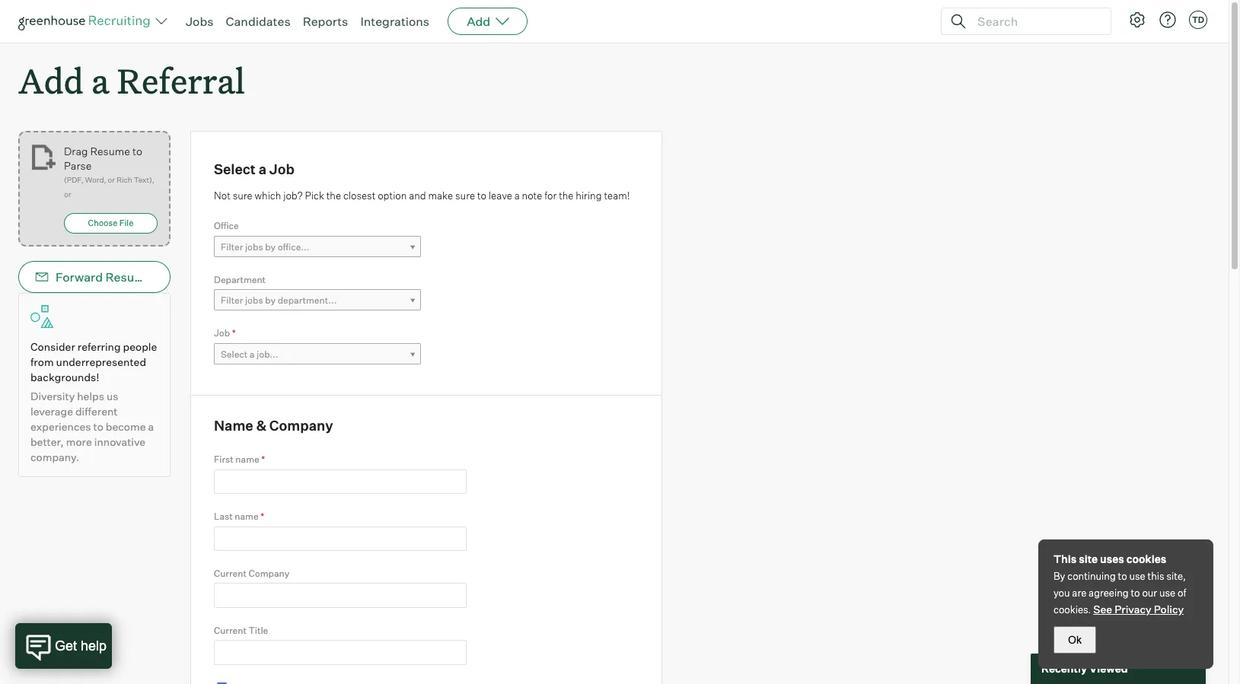 Task type: vqa. For each thing, say whether or not it's contained in the screenshot.
bottom Company
yes



Task type: locate. For each thing, give the bounding box(es) containing it.
filter jobs by department... link
[[214, 289, 421, 312]]

see
[[1093, 603, 1112, 616]]

a inside consider referring people from underrepresented backgrounds! diversity helps us leverage different experiences to become a better, more innovative company.
[[148, 420, 154, 433]]

jobs for office
[[245, 241, 263, 253]]

2 current from the top
[[214, 625, 247, 636]]

1 vertical spatial job
[[214, 327, 230, 339]]

a for job...
[[250, 348, 255, 360]]

0 vertical spatial select
[[214, 161, 256, 178]]

to inside drag resume to parse (pdf, word, or rich text), or
[[132, 145, 142, 158]]

1 by from the top
[[265, 241, 276, 253]]

1 vertical spatial resume
[[105, 270, 152, 285]]

2 vertical spatial *
[[261, 511, 264, 522]]

current left title
[[214, 625, 247, 636]]

jobs up department
[[245, 241, 263, 253]]

1 vertical spatial use
[[1159, 587, 1176, 599]]

not
[[214, 189, 231, 202]]

* up select a job...
[[232, 327, 236, 339]]

0 vertical spatial or
[[108, 175, 115, 184]]

the
[[326, 189, 341, 202], [559, 189, 574, 202]]

department
[[214, 274, 266, 285]]

innovative
[[94, 436, 146, 449]]

jobs
[[245, 241, 263, 253], [245, 295, 263, 306]]

sure right make on the left top of the page
[[455, 189, 475, 202]]

filter
[[221, 241, 243, 253], [221, 295, 243, 306]]

to up text),
[[132, 145, 142, 158]]

by left office...
[[265, 241, 276, 253]]

0 horizontal spatial job
[[214, 327, 230, 339]]

job?
[[283, 189, 303, 202]]

people
[[123, 340, 157, 353]]

0 horizontal spatial add
[[18, 58, 84, 103]]

this site uses cookies
[[1054, 553, 1166, 566]]

job up select a job...
[[214, 327, 230, 339]]

current
[[214, 568, 247, 579], [214, 625, 247, 636]]

a up which
[[259, 161, 266, 178]]

0 horizontal spatial the
[[326, 189, 341, 202]]

filter down department
[[221, 295, 243, 306]]

use
[[1129, 570, 1146, 582], [1159, 587, 1176, 599]]

underrepresented
[[56, 356, 146, 369]]

filter down office
[[221, 241, 243, 253]]

1 vertical spatial by
[[265, 295, 276, 306]]

not sure which job? pick the closest option and make sure to leave a note for the hiring team!
[[214, 189, 630, 202]]

text),
[[134, 175, 154, 184]]

resume left "via"
[[105, 270, 152, 285]]

recently viewed
[[1041, 663, 1128, 675]]

(pdf,
[[64, 175, 83, 184]]

td
[[1192, 14, 1204, 25]]

by for department...
[[265, 295, 276, 306]]

1 jobs from the top
[[245, 241, 263, 253]]

to down the different
[[93, 420, 103, 433]]

by continuing to use this site, you are agreeing to our use of cookies.
[[1054, 570, 1186, 616]]

cookies
[[1126, 553, 1166, 566]]

the right pick
[[326, 189, 341, 202]]

add inside popup button
[[467, 14, 490, 29]]

forward resume via email button
[[18, 261, 206, 293]]

1 vertical spatial filter
[[221, 295, 243, 306]]

candidates link
[[226, 14, 291, 29]]

or down (pdf, at the top
[[64, 190, 71, 199]]

*
[[232, 327, 236, 339], [261, 454, 265, 465], [261, 511, 264, 522]]

current for current company
[[214, 568, 247, 579]]

this
[[1054, 553, 1077, 566]]

jobs for department
[[245, 295, 263, 306]]

jobs down department
[[245, 295, 263, 306]]

reports link
[[303, 14, 348, 29]]

pick
[[305, 189, 324, 202]]

0 vertical spatial job
[[269, 161, 295, 178]]

1 horizontal spatial the
[[559, 189, 574, 202]]

better,
[[30, 436, 64, 449]]

1 horizontal spatial sure
[[455, 189, 475, 202]]

to
[[132, 145, 142, 158], [477, 189, 486, 202], [93, 420, 103, 433], [1118, 570, 1127, 582], [1131, 587, 1140, 599]]

company
[[269, 417, 333, 434], [249, 568, 289, 579]]

company right &
[[269, 417, 333, 434]]

select a job
[[214, 161, 295, 178]]

see privacy policy
[[1093, 603, 1184, 616]]

sure right not
[[233, 189, 252, 202]]

the right for
[[559, 189, 574, 202]]

1 vertical spatial jobs
[[245, 295, 263, 306]]

2 jobs from the top
[[245, 295, 263, 306]]

job
[[269, 161, 295, 178], [214, 327, 230, 339]]

email
[[174, 270, 206, 285]]

None text field
[[214, 469, 467, 494], [214, 584, 467, 608], [214, 469, 467, 494], [214, 584, 467, 608]]

different
[[75, 405, 118, 418]]

* right last
[[261, 511, 264, 522]]

a down greenhouse recruiting image
[[91, 58, 109, 103]]

0 horizontal spatial use
[[1129, 570, 1146, 582]]

first name *
[[214, 454, 265, 465]]

to left leave
[[477, 189, 486, 202]]

a for referral
[[91, 58, 109, 103]]

by
[[265, 241, 276, 253], [265, 295, 276, 306]]

0 vertical spatial by
[[265, 241, 276, 253]]

experiences
[[30, 420, 91, 433]]

td button
[[1186, 8, 1210, 32]]

0 vertical spatial resume
[[90, 145, 130, 158]]

0 vertical spatial jobs
[[245, 241, 263, 253]]

0 vertical spatial add
[[467, 14, 490, 29]]

name right last
[[235, 511, 259, 522]]

a left job...
[[250, 348, 255, 360]]

more
[[66, 436, 92, 449]]

current title
[[214, 625, 268, 636]]

a
[[91, 58, 109, 103], [259, 161, 266, 178], [514, 189, 520, 202], [250, 348, 255, 360], [148, 420, 154, 433]]

1 vertical spatial add
[[18, 58, 84, 103]]

filter jobs by department...
[[221, 295, 337, 306]]

name right first
[[236, 454, 259, 465]]

current down last
[[214, 568, 247, 579]]

name for last
[[235, 511, 259, 522]]

td button
[[1189, 11, 1207, 29]]

job up job?
[[269, 161, 295, 178]]

select down the job *
[[221, 348, 248, 360]]

department...
[[278, 295, 337, 306]]

2 filter from the top
[[221, 295, 243, 306]]

resume up rich
[[90, 145, 130, 158]]

by for office...
[[265, 241, 276, 253]]

last name *
[[214, 511, 264, 522]]

by left department...
[[265, 295, 276, 306]]

0 vertical spatial name
[[236, 454, 259, 465]]

ok
[[1068, 634, 1082, 646]]

1 current from the top
[[214, 568, 247, 579]]

resume inside drag resume to parse (pdf, word, or rich text), or
[[90, 145, 130, 158]]

to down uses
[[1118, 570, 1127, 582]]

1 vertical spatial current
[[214, 625, 247, 636]]

None text field
[[214, 526, 467, 551], [214, 641, 467, 665], [214, 526, 467, 551], [214, 641, 467, 665]]

1 vertical spatial or
[[64, 190, 71, 199]]

a right 'become' on the left
[[148, 420, 154, 433]]

1 vertical spatial *
[[261, 454, 265, 465]]

* down &
[[261, 454, 265, 465]]

forward
[[56, 270, 103, 285]]

team!
[[604, 189, 630, 202]]

candidates
[[226, 14, 291, 29]]

recently
[[1041, 663, 1087, 675]]

0 vertical spatial filter
[[221, 241, 243, 253]]

filter jobs by office... link
[[214, 236, 421, 258]]

0 vertical spatial current
[[214, 568, 247, 579]]

are
[[1072, 587, 1087, 599]]

select up not
[[214, 161, 256, 178]]

use left this
[[1129, 570, 1146, 582]]

use left of
[[1159, 587, 1176, 599]]

us
[[107, 390, 118, 403]]

sure
[[233, 189, 252, 202], [455, 189, 475, 202]]

1 horizontal spatial add
[[467, 14, 490, 29]]

company up title
[[249, 568, 289, 579]]

filter for filter jobs by office...
[[221, 241, 243, 253]]

resume for forward
[[105, 270, 152, 285]]

referral
[[117, 58, 245, 103]]

1 vertical spatial select
[[221, 348, 248, 360]]

1 filter from the top
[[221, 241, 243, 253]]

2 by from the top
[[265, 295, 276, 306]]

resume inside button
[[105, 270, 152, 285]]

configure image
[[1128, 11, 1147, 29]]

add
[[467, 14, 490, 29], [18, 58, 84, 103]]

0 horizontal spatial sure
[[233, 189, 252, 202]]

or left rich
[[108, 175, 115, 184]]

1 sure from the left
[[233, 189, 252, 202]]

from
[[30, 356, 54, 369]]

1 vertical spatial name
[[235, 511, 259, 522]]



Task type: describe. For each thing, give the bounding box(es) containing it.
word,
[[85, 175, 106, 184]]

current for current title
[[214, 625, 247, 636]]

you
[[1054, 587, 1070, 599]]

viewed
[[1089, 663, 1128, 675]]

job *
[[214, 327, 236, 339]]

to left our
[[1131, 587, 1140, 599]]

1 vertical spatial company
[[249, 568, 289, 579]]

see privacy policy link
[[1093, 603, 1184, 616]]

1 horizontal spatial or
[[108, 175, 115, 184]]

filter jobs by office...
[[221, 241, 309, 253]]

&
[[256, 417, 267, 434]]

note
[[522, 189, 542, 202]]

Search text field
[[974, 10, 1097, 32]]

uses
[[1100, 553, 1124, 566]]

current company
[[214, 568, 289, 579]]

add button
[[448, 8, 528, 35]]

leverage
[[30, 405, 73, 418]]

add for add a referral
[[18, 58, 84, 103]]

1 horizontal spatial job
[[269, 161, 295, 178]]

leave
[[489, 189, 512, 202]]

diversity
[[30, 390, 75, 403]]

company.
[[30, 451, 79, 464]]

option
[[378, 189, 407, 202]]

become
[[106, 420, 146, 433]]

office
[[214, 220, 239, 232]]

consider
[[30, 340, 75, 353]]

for
[[544, 189, 557, 202]]

office...
[[278, 241, 309, 253]]

rich
[[117, 175, 132, 184]]

select for select a job...
[[221, 348, 248, 360]]

and
[[409, 189, 426, 202]]

2 sure from the left
[[455, 189, 475, 202]]

choose
[[88, 218, 117, 229]]

backgrounds!
[[30, 371, 99, 384]]

1 horizontal spatial use
[[1159, 587, 1176, 599]]

select a job... link
[[214, 343, 421, 365]]

policy
[[1154, 603, 1184, 616]]

referring
[[78, 340, 121, 353]]

filter for filter jobs by department...
[[221, 295, 243, 306]]

a left the note
[[514, 189, 520, 202]]

by
[[1054, 570, 1065, 582]]

a for job
[[259, 161, 266, 178]]

select for select a job
[[214, 161, 256, 178]]

reports
[[303, 14, 348, 29]]

integrations
[[360, 14, 429, 29]]

site,
[[1167, 570, 1186, 582]]

drag resume to parse (pdf, word, or rich text), or
[[64, 145, 154, 199]]

0 vertical spatial use
[[1129, 570, 1146, 582]]

our
[[1142, 587, 1157, 599]]

jobs link
[[186, 14, 214, 29]]

closest
[[343, 189, 376, 202]]

resume for drag
[[90, 145, 130, 158]]

first
[[214, 454, 234, 465]]

2 the from the left
[[559, 189, 574, 202]]

continuing
[[1068, 570, 1116, 582]]

agreeing
[[1089, 587, 1129, 599]]

privacy
[[1115, 603, 1152, 616]]

job...
[[257, 348, 278, 360]]

1 the from the left
[[326, 189, 341, 202]]

0 horizontal spatial or
[[64, 190, 71, 199]]

Follow referral checkbox
[[217, 683, 227, 684]]

* for first name *
[[261, 454, 265, 465]]

which
[[255, 189, 281, 202]]

add for add
[[467, 14, 490, 29]]

of
[[1178, 587, 1186, 599]]

integrations link
[[360, 14, 429, 29]]

0 vertical spatial company
[[269, 417, 333, 434]]

jobs
[[186, 14, 214, 29]]

via
[[155, 270, 171, 285]]

file
[[119, 218, 133, 229]]

parse
[[64, 159, 92, 172]]

drag
[[64, 145, 88, 158]]

title
[[249, 625, 268, 636]]

this
[[1148, 570, 1164, 582]]

choose file
[[88, 218, 133, 229]]

0 vertical spatial *
[[232, 327, 236, 339]]

to inside consider referring people from underrepresented backgrounds! diversity helps us leverage different experiences to become a better, more innovative company.
[[93, 420, 103, 433]]

add a referral
[[18, 58, 245, 103]]

forward resume via email
[[56, 270, 206, 285]]

name
[[214, 417, 253, 434]]

select a job...
[[221, 348, 278, 360]]

consider referring people from underrepresented backgrounds! diversity helps us leverage different experiences to become a better, more innovative company.
[[30, 340, 157, 464]]

name for first
[[236, 454, 259, 465]]

make
[[428, 189, 453, 202]]

helps
[[77, 390, 104, 403]]

greenhouse recruiting image
[[18, 12, 155, 30]]

hiring
[[576, 189, 602, 202]]

site
[[1079, 553, 1098, 566]]

last
[[214, 511, 233, 522]]

ok button
[[1054, 627, 1096, 654]]

* for last name *
[[261, 511, 264, 522]]

name & company
[[214, 417, 333, 434]]

cookies.
[[1054, 604, 1091, 616]]



